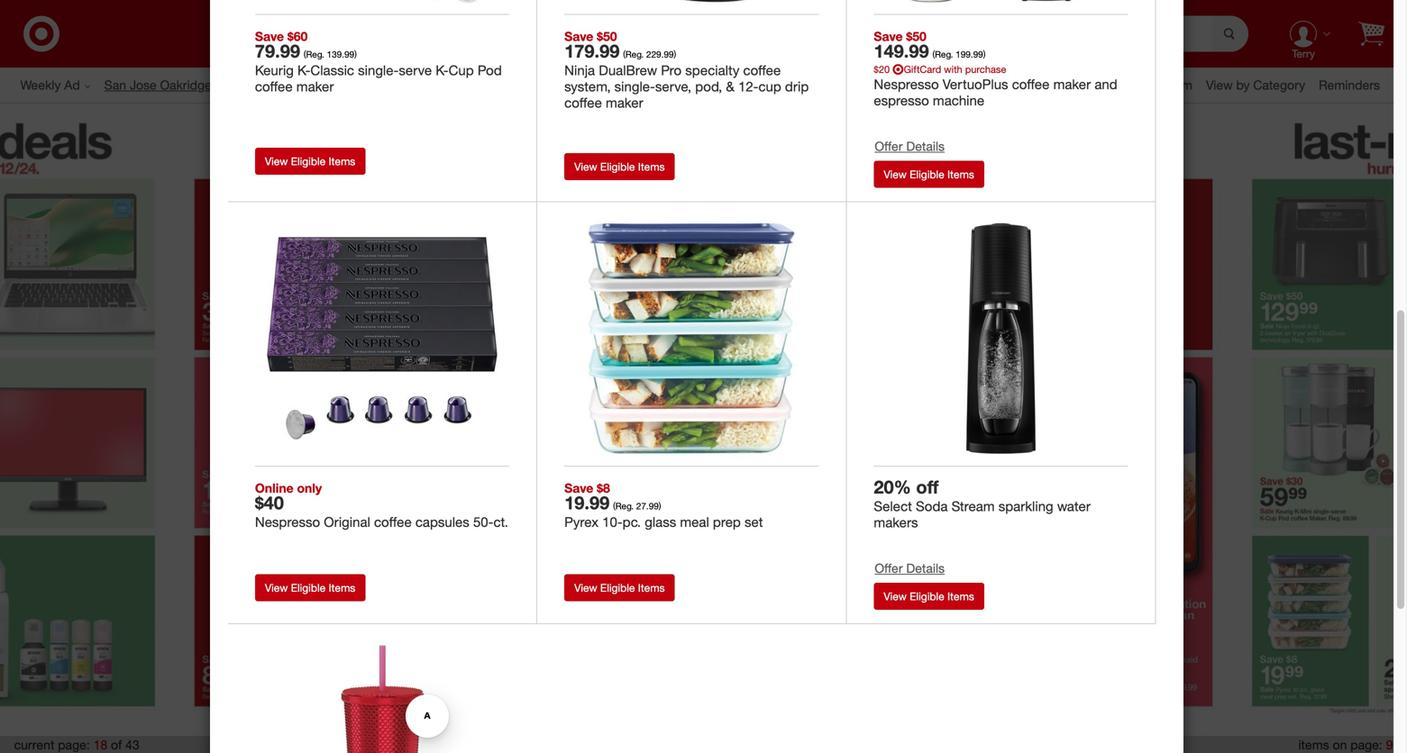 Task type: vqa. For each thing, say whether or not it's contained in the screenshot.


Task type: describe. For each thing, give the bounding box(es) containing it.
view by category
[[1206, 77, 1305, 93]]

ninja
[[564, 62, 595, 78]]

save $50 149.99 (reg. 199.99) $20 ◎giftcard with purchase nespresso vertuoplus coffee maker and espresso machine
[[874, 28, 1117, 109]]

and
[[1095, 76, 1117, 93]]

ninja dualbrew pro specialty coffee system, single-serve, pod, & 12-cup drip coffee maker image
[[571, 0, 813, 8]]

9
[[1386, 737, 1393, 753]]

offer details for 149.99
[[875, 138, 945, 154]]

coffee inside save $60 79.99 (reg. 139.99) keurig k-classic single-serve k-cup pod coffee maker
[[255, 78, 293, 95]]

2 dec from the left
[[669, 71, 709, 99]]

by
[[1236, 77, 1250, 93]]

online only $40 nespresso original coffee capsules 50-ct.
[[255, 480, 508, 530]]

pc.
[[623, 514, 641, 530]]

pod,
[[695, 78, 722, 95]]

save for 149.99
[[874, 28, 903, 44]]

valid
[[522, 71, 569, 99]]

19.99
[[564, 492, 610, 514]]

makers
[[874, 514, 918, 531]]

zoom-in element
[[1160, 77, 1193, 93]]

of
[[111, 737, 122, 753]]

soda
[[916, 498, 948, 515]]

$8
[[597, 480, 610, 496]]

79.99
[[255, 40, 300, 62]]

capsules
[[415, 514, 469, 530]]

maker inside save $50 149.99 (reg. 199.99) $20 ◎giftcard with purchase nespresso vertuoplus coffee maker and espresso machine
[[1053, 76, 1091, 93]]

20%
[[874, 476, 911, 498]]

20% off select soda stream sparkling water makers
[[874, 476, 1091, 531]]

save for 19.99
[[564, 480, 593, 496]]

serve,
[[655, 78, 691, 95]]

179.99
[[564, 40, 620, 62]]

go to target.com image
[[23, 16, 59, 52]]

cup
[[759, 78, 781, 95]]

items
[[1298, 737, 1329, 753]]

page 17 image
[[0, 113, 175, 727]]

maker inside save $60 79.99 (reg. 139.99) keurig k-classic single-serve k-cup pod coffee maker
[[296, 78, 334, 95]]

229.99)
[[646, 49, 676, 60]]

ninja dualbrew pro specialty coffee system, single-serve, pod, & 12-cup drip coffee maker link
[[564, 62, 819, 111]]

select
[[874, 498, 912, 515]]

(reg. for 19.99
[[613, 501, 634, 512]]

online
[[255, 480, 294, 496]]

current page: 18 of 43
[[14, 737, 139, 753]]

zoom link
[[1160, 76, 1206, 94]]

nespresso vertuoplus coffee maker and espresso machine link
[[874, 76, 1128, 109]]

coffee inside save $50 149.99 (reg. 199.99) $20 ◎giftcard with purchase nespresso vertuoplus coffee maker and espresso machine
[[1012, 76, 1050, 93]]

prices
[[453, 71, 516, 99]]

pyrex 10-pc. glass meal prep set link
[[564, 514, 819, 530]]

view eligible items for 19.99
[[574, 581, 665, 595]]

weekly ad link
[[20, 76, 104, 94]]

coffee right &
[[743, 62, 781, 78]]

set
[[745, 514, 763, 530]]

items for 79.99
[[329, 155, 355, 168]]

reminders link
[[1319, 76, 1394, 94]]

17
[[622, 71, 648, 99]]

current
[[14, 737, 54, 753]]

stream
[[952, 498, 995, 515]]

classic
[[310, 62, 354, 78]]

specialty
[[685, 62, 740, 78]]

prep
[[713, 514, 741, 530]]

eligible for 179.99
[[600, 160, 635, 174]]

offer for select
[[875, 561, 903, 576]]

24
[[716, 71, 741, 99]]

ad
[[64, 77, 80, 93]]

2 k- from the left
[[436, 62, 449, 78]]

$60
[[287, 28, 308, 44]]

dialog containing 79.99
[[0, 0, 1407, 754]]

select soda stream sparkling water makers link
[[874, 498, 1128, 531]]

1 k- from the left
[[298, 62, 310, 78]]

offer details for select
[[875, 561, 945, 576]]

view by category link
[[1206, 77, 1319, 93]]

view eligible items for $40
[[265, 581, 355, 595]]

prices valid dec 17 - dec 24
[[453, 71, 741, 99]]

1 page: from the left
[[58, 737, 90, 753]]

dualbrew
[[599, 62, 657, 78]]

san jose oakridge
[[104, 77, 212, 93]]

ct.
[[493, 514, 508, 530]]

oakridge
[[160, 77, 212, 93]]

jose
[[130, 77, 157, 93]]

items for $40
[[329, 581, 355, 595]]

offer for 149.99
[[875, 138, 903, 154]]

original
[[324, 514, 370, 530]]

nespresso vertuoplus coffee maker and espresso machine image
[[880, 0, 1122, 8]]

weekly
[[20, 77, 61, 93]]

reminders
[[1319, 77, 1380, 93]]

all opalhouse tumblers image
[[261, 640, 504, 754]]

&
[[726, 78, 734, 95]]

27.99)
[[636, 501, 661, 512]]

san
[[104, 77, 126, 93]]

vertuoplus
[[943, 76, 1008, 93]]

43
[[125, 737, 139, 753]]

view eligible items for 179.99
[[574, 160, 665, 174]]

coffee down ninja
[[564, 94, 602, 111]]

cup
[[449, 62, 474, 78]]

10-
[[602, 514, 623, 530]]



Task type: locate. For each thing, give the bounding box(es) containing it.
$50
[[597, 28, 617, 44], [906, 28, 927, 44]]

glass
[[645, 514, 676, 530]]

0 vertical spatial offer details button
[[874, 136, 951, 161]]

maker left and
[[1053, 76, 1091, 93]]

1 horizontal spatial page:
[[1351, 737, 1383, 753]]

maker down 139.99)
[[296, 78, 334, 95]]

pyrex 10-pc. glass meal prep set image
[[571, 218, 813, 460]]

0 horizontal spatial dec
[[576, 71, 616, 99]]

view your cart on target.com image
[[1358, 21, 1385, 46]]

nespresso original coffee capsules 50-ct. link
[[255, 514, 509, 530]]

◎giftcard
[[893, 63, 941, 75]]

pod
[[478, 62, 502, 78]]

keurig
[[255, 62, 294, 78]]

keurig k-classic single-serve k-cup pod coffee maker link
[[255, 62, 509, 95]]

(reg. for 149.99
[[933, 49, 953, 60]]

zoom
[[1160, 77, 1193, 93]]

2 horizontal spatial maker
[[1053, 76, 1091, 93]]

k- right keurig
[[298, 62, 310, 78]]

k- right serve
[[436, 62, 449, 78]]

1 horizontal spatial dec
[[669, 71, 709, 99]]

0 vertical spatial nespresso
[[874, 76, 939, 93]]

maker inside "save $50 179.99 (reg. 229.99) ninja dualbrew pro specialty coffee system, single-serve, pod, & 12-cup drip coffee maker"
[[606, 94, 643, 111]]

eligible for $40
[[291, 581, 326, 595]]

1 details from the top
[[906, 138, 945, 154]]

pro
[[661, 62, 682, 78]]

offer details down the espresso
[[875, 138, 945, 154]]

espresso
[[874, 92, 929, 109]]

nespresso original coffee capsules 50-ct. image
[[261, 218, 503, 460]]

offer details button for 149.99
[[874, 136, 951, 161]]

save for 179.99
[[564, 28, 593, 44]]

(reg. inside "save $50 179.99 (reg. 229.99) ninja dualbrew pro specialty coffee system, single-serve, pod, & 12-cup drip coffee maker"
[[623, 49, 644, 60]]

dialog
[[0, 0, 1407, 754]]

1 vertical spatial offer details button
[[874, 558, 951, 583]]

save inside save $60 79.99 (reg. 139.99) keurig k-classic single-serve k-cup pod coffee maker
[[255, 28, 284, 44]]

items
[[329, 155, 355, 168], [638, 160, 665, 174], [947, 168, 974, 181], [329, 581, 355, 595], [638, 581, 665, 595], [947, 590, 974, 603]]

-
[[654, 71, 663, 99]]

off
[[916, 476, 939, 498]]

offer details button down the espresso
[[874, 136, 951, 161]]

machine
[[933, 92, 984, 109]]

view eligible items
[[265, 155, 355, 168], [574, 160, 665, 174], [884, 168, 974, 181], [265, 581, 355, 595], [574, 581, 665, 595], [884, 590, 974, 603]]

single- inside save $60 79.99 (reg. 139.99) keurig k-classic single-serve k-cup pod coffee maker
[[358, 62, 399, 78]]

149.99
[[874, 40, 929, 62]]

1 horizontal spatial k-
[[436, 62, 449, 78]]

$50 for 179.99
[[597, 28, 617, 44]]

1 vertical spatial nespresso
[[255, 514, 320, 530]]

12-
[[738, 78, 759, 95]]

(reg. for 179.99
[[623, 49, 644, 60]]

page: left 9
[[1351, 737, 1383, 753]]

keurig k-classic single-serve k-cup pod coffee maker image
[[261, 0, 503, 8]]

2 offer details button from the top
[[874, 558, 951, 583]]

0 vertical spatial details
[[906, 138, 945, 154]]

(reg. up with
[[933, 49, 953, 60]]

coffee right vertuoplus
[[1012, 76, 1050, 93]]

50-
[[473, 514, 494, 530]]

1 offer from the top
[[875, 138, 903, 154]]

1 vertical spatial offer details
[[875, 561, 945, 576]]

nespresso inside save $50 149.99 (reg. 199.99) $20 ◎giftcard with purchase nespresso vertuoplus coffee maker and espresso machine
[[874, 76, 939, 93]]

nespresso down the online
[[255, 514, 320, 530]]

details down makers on the right of the page
[[906, 561, 945, 576]]

$50 up the ◎giftcard at the right top of page
[[906, 28, 927, 44]]

save inside "save $50 179.99 (reg. 229.99) ninja dualbrew pro specialty coffee system, single-serve, pod, & 12-cup drip coffee maker"
[[564, 28, 593, 44]]

save inside 'save $8 19.99 (reg. 27.99) pyrex 10-pc. glass meal prep set'
[[564, 480, 593, 496]]

page: left 18
[[58, 737, 90, 753]]

san jose oakridge link
[[104, 76, 225, 94]]

0 horizontal spatial maker
[[296, 78, 334, 95]]

category
[[1253, 77, 1305, 93]]

eligible for 79.99
[[291, 155, 326, 168]]

$50 up dualbrew
[[597, 28, 617, 44]]

items for 179.99
[[638, 160, 665, 174]]

$50 inside save $50 149.99 (reg. 199.99) $20 ◎giftcard with purchase nespresso vertuoplus coffee maker and espresso machine
[[906, 28, 927, 44]]

1 horizontal spatial $50
[[906, 28, 927, 44]]

1 horizontal spatial single-
[[614, 78, 655, 95]]

(reg. up classic
[[304, 49, 324, 60]]

1 horizontal spatial nespresso
[[874, 76, 939, 93]]

save for 79.99
[[255, 28, 284, 44]]

details for select
[[906, 561, 945, 576]]

0 horizontal spatial page:
[[58, 737, 90, 753]]

2 page: from the left
[[1351, 737, 1383, 753]]

water
[[1057, 498, 1091, 515]]

save inside save $50 149.99 (reg. 199.99) $20 ◎giftcard with purchase nespresso vertuoplus coffee maker and espresso machine
[[874, 28, 903, 44]]

0 vertical spatial offer details
[[875, 138, 945, 154]]

pyrex
[[564, 514, 599, 530]]

purchase
[[965, 63, 1006, 75]]

select soda stream sparkling water makers image
[[880, 218, 1122, 460]]

maker down dualbrew
[[606, 94, 643, 111]]

1 offer details button from the top
[[874, 136, 951, 161]]

coffee inside online only $40 nespresso original coffee capsules 50-ct.
[[374, 514, 412, 530]]

single- inside "save $50 179.99 (reg. 229.99) ninja dualbrew pro specialty coffee system, single-serve, pod, & 12-cup drip coffee maker"
[[614, 78, 655, 95]]

only
[[297, 480, 322, 496]]

1 $50 from the left
[[597, 28, 617, 44]]

system,
[[564, 78, 611, 95]]

details
[[906, 138, 945, 154], [906, 561, 945, 576]]

sparkling
[[999, 498, 1053, 515]]

coffee right original
[[374, 514, 412, 530]]

(reg. up dualbrew
[[623, 49, 644, 60]]

with
[[944, 63, 962, 75]]

save $8 19.99 (reg. 27.99) pyrex 10-pc. glass meal prep set
[[564, 480, 763, 530]]

0 horizontal spatial nespresso
[[255, 514, 320, 530]]

details for 149.99
[[906, 138, 945, 154]]

offer down the espresso
[[875, 138, 903, 154]]

1 offer details from the top
[[875, 138, 945, 154]]

k-
[[298, 62, 310, 78], [436, 62, 449, 78]]

(reg. inside save $50 149.99 (reg. 199.99) $20 ◎giftcard with purchase nespresso vertuoplus coffee maker and espresso machine
[[933, 49, 953, 60]]

meal
[[680, 514, 709, 530]]

page 19 image
[[704, 113, 1232, 727]]

page 20 image
[[1232, 113, 1407, 727]]

coffee down 79.99
[[255, 78, 293, 95]]

nespresso inside online only $40 nespresso original coffee capsules 50-ct.
[[255, 514, 320, 530]]

save $60 79.99 (reg. 139.99) keurig k-classic single-serve k-cup pod coffee maker
[[255, 28, 502, 95]]

view eligible items for 79.99
[[265, 155, 355, 168]]

save left "$8"
[[564, 480, 593, 496]]

details down the espresso
[[906, 138, 945, 154]]

offer down makers on the right of the page
[[875, 561, 903, 576]]

items for 19.99
[[638, 581, 665, 595]]

0 horizontal spatial k-
[[298, 62, 310, 78]]

offer details button down makers on the right of the page
[[874, 558, 951, 583]]

(reg. up pc.
[[613, 501, 634, 512]]

eligible for 19.99
[[600, 581, 635, 595]]

page 18 image
[[175, 113, 704, 727]]

offer details button
[[874, 136, 951, 161], [874, 558, 951, 583]]

maker
[[1053, 76, 1091, 93], [296, 78, 334, 95], [606, 94, 643, 111]]

(reg. for 79.99
[[304, 49, 324, 60]]

serve
[[399, 62, 432, 78]]

view
[[1206, 77, 1233, 93], [265, 155, 288, 168], [574, 160, 597, 174], [884, 168, 907, 181], [265, 581, 288, 595], [574, 581, 597, 595], [884, 590, 907, 603]]

single-
[[358, 62, 399, 78], [614, 78, 655, 95]]

save
[[255, 28, 284, 44], [564, 28, 593, 44], [874, 28, 903, 44], [564, 480, 593, 496]]

(reg. inside save $60 79.99 (reg. 139.99) keurig k-classic single-serve k-cup pod coffee maker
[[304, 49, 324, 60]]

offer details down makers on the right of the page
[[875, 561, 945, 576]]

coffee
[[743, 62, 781, 78], [1012, 76, 1050, 93], [255, 78, 293, 95], [564, 94, 602, 111], [374, 514, 412, 530]]

$50 inside "save $50 179.99 (reg. 229.99) ninja dualbrew pro specialty coffee system, single-serve, pod, & 12-cup drip coffee maker"
[[597, 28, 617, 44]]

save up $20
[[874, 28, 903, 44]]

$20
[[874, 63, 890, 75]]

2 offer details from the top
[[875, 561, 945, 576]]

offer details button for select
[[874, 558, 951, 583]]

(reg. inside 'save $8 19.99 (reg. 27.99) pyrex 10-pc. glass meal prep set'
[[613, 501, 634, 512]]

1 dec from the left
[[576, 71, 616, 99]]

nespresso down the ◎giftcard at the right top of page
[[874, 76, 939, 93]]

2 offer from the top
[[875, 561, 903, 576]]

139.99)
[[327, 49, 357, 60]]

on
[[1333, 737, 1347, 753]]

weekly ad
[[20, 77, 80, 93]]

$50 for 149.99
[[906, 28, 927, 44]]

offer
[[875, 138, 903, 154], [875, 561, 903, 576]]

2 details from the top
[[906, 561, 945, 576]]

1 horizontal spatial maker
[[606, 94, 643, 111]]

0 horizontal spatial single-
[[358, 62, 399, 78]]

save up ninja
[[564, 28, 593, 44]]

offer details
[[875, 138, 945, 154], [875, 561, 945, 576]]

0 horizontal spatial $50
[[597, 28, 617, 44]]

1 vertical spatial details
[[906, 561, 945, 576]]

save left $60
[[255, 28, 284, 44]]

2 $50 from the left
[[906, 28, 927, 44]]

18
[[93, 737, 107, 753]]

form
[[672, 16, 1248, 52]]

eligible
[[291, 155, 326, 168], [600, 160, 635, 174], [910, 168, 944, 181], [291, 581, 326, 595], [600, 581, 635, 595], [910, 590, 944, 603]]

0 vertical spatial offer
[[875, 138, 903, 154]]

1 vertical spatial offer
[[875, 561, 903, 576]]

items on page: 9
[[1298, 737, 1393, 753]]

drip
[[785, 78, 809, 95]]

$40
[[255, 492, 284, 514]]

save $50 179.99 (reg. 229.99) ninja dualbrew pro specialty coffee system, single-serve, pod, & 12-cup drip coffee maker
[[564, 28, 809, 111]]

199.99)
[[956, 49, 986, 60]]



